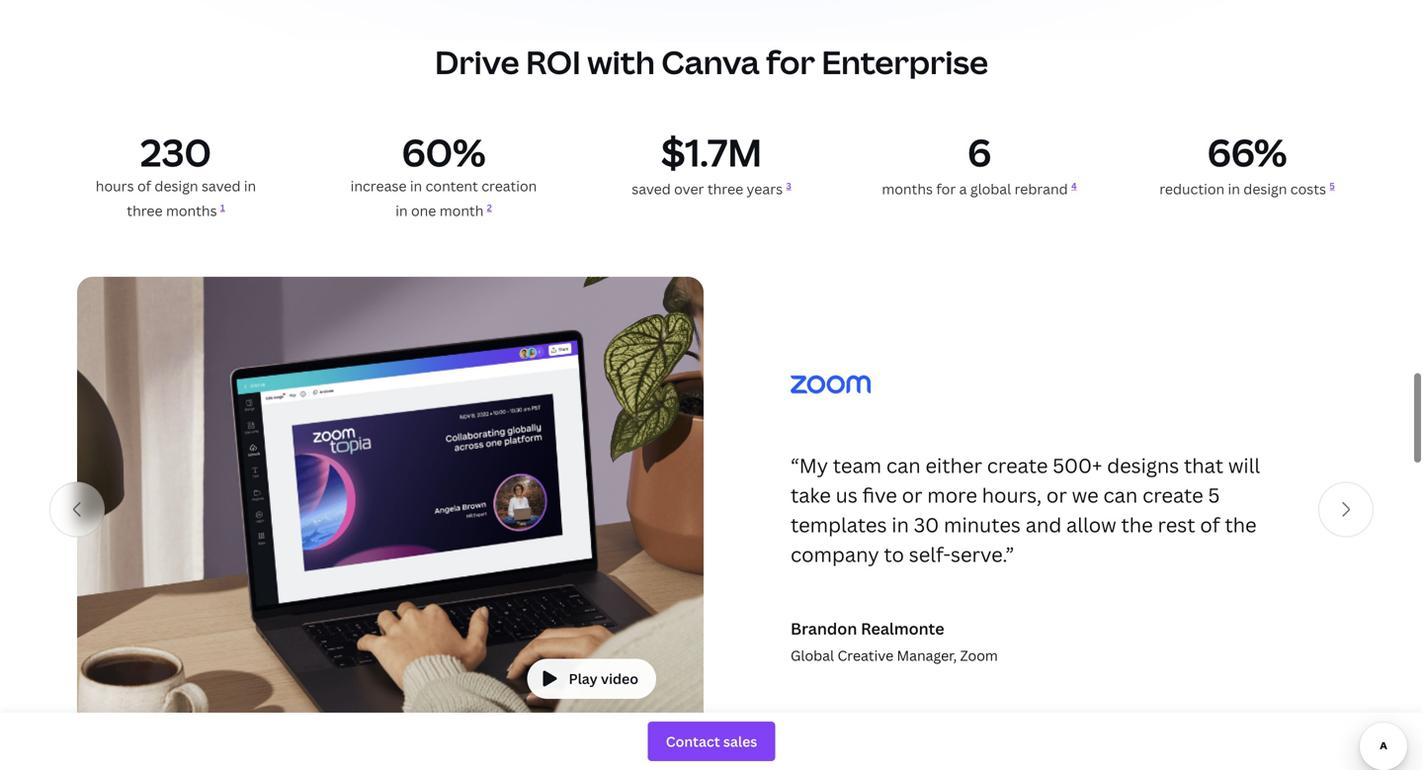 Task type: vqa. For each thing, say whether or not it's contained in the screenshot.
Colors
no



Task type: describe. For each thing, give the bounding box(es) containing it.
$1.7m saved over three years 3
[[632, 127, 792, 198]]

0 vertical spatial for
[[766, 41, 815, 84]]

costs
[[1291, 180, 1327, 198]]

2
[[487, 202, 492, 214]]

content
[[426, 176, 478, 195]]

hours of design saved in three months
[[96, 176, 256, 220]]

2 link
[[487, 202, 492, 214]]

serve."
[[951, 541, 1015, 568]]

2 the from the left
[[1225, 511, 1257, 538]]

hours,
[[982, 482, 1042, 509]]

saved inside hours of design saved in three months
[[202, 176, 241, 195]]

1 the from the left
[[1122, 511, 1153, 538]]

5 link
[[1330, 180, 1335, 192]]

6 months for a global rebrand 4
[[882, 127, 1077, 198]]

500+
[[1053, 452, 1103, 479]]

months inside hours of design saved in three months
[[166, 201, 217, 220]]

company
[[791, 541, 879, 568]]

1 or from the left
[[902, 482, 923, 509]]

zoom
[[961, 646, 998, 665]]

drive roi with canva for enterprise
[[435, 41, 989, 84]]

in inside 66% reduction in design costs 5
[[1228, 180, 1241, 198]]

66% reduction in design costs 5
[[1160, 127, 1335, 198]]

templates
[[791, 511, 887, 538]]

4
[[1072, 180, 1077, 192]]

three inside $1.7m saved over three years 3
[[708, 180, 744, 198]]

rebrand
[[1015, 180, 1068, 198]]

6
[[968, 127, 992, 177]]

increase in content creation in one month
[[351, 176, 537, 220]]

0 vertical spatial can
[[887, 452, 921, 479]]

that
[[1184, 452, 1224, 479]]

reduction
[[1160, 180, 1225, 198]]

zoom image
[[791, 374, 871, 393]]

canva
[[662, 41, 760, 84]]

either
[[926, 452, 983, 479]]

years
[[747, 180, 783, 198]]

will
[[1229, 452, 1261, 479]]

60%
[[402, 127, 486, 177]]

minutes
[[944, 511, 1021, 538]]

over
[[674, 180, 704, 198]]

2 or from the left
[[1047, 482, 1068, 509]]

realmonte
[[861, 618, 945, 639]]

to
[[884, 541, 904, 568]]

1 vertical spatial can
[[1104, 482, 1138, 509]]

5 inside "my team can either create 500+ designs that will take us five or more hours, or we can create 5 templates in 30 minutes and allow the rest of the company to self-serve."
[[1209, 482, 1220, 509]]

"my
[[791, 452, 828, 479]]

designs
[[1107, 452, 1180, 479]]

1 link
[[220, 202, 225, 214]]

in inside hours of design saved in three months
[[244, 176, 256, 195]]

in left one
[[396, 201, 408, 220]]

five
[[863, 482, 897, 509]]

months inside 6 months for a global rebrand 4
[[882, 180, 933, 198]]

more
[[928, 482, 978, 509]]

saved inside $1.7m saved over three years 3
[[632, 180, 671, 198]]

allow
[[1067, 511, 1117, 538]]

one
[[411, 201, 436, 220]]

for inside 6 months for a global rebrand 4
[[937, 180, 956, 198]]



Task type: locate. For each thing, give the bounding box(es) containing it.
creative
[[838, 646, 894, 665]]

take
[[791, 482, 831, 509]]

1 vertical spatial create
[[1143, 482, 1204, 509]]

4 link
[[1072, 180, 1077, 192]]

$1.7m
[[661, 127, 762, 177]]

1 vertical spatial of
[[1200, 511, 1220, 538]]

saved up the 1 link
[[202, 176, 241, 195]]

increase
[[351, 176, 407, 195]]

0 vertical spatial 5
[[1330, 180, 1335, 192]]

1 horizontal spatial months
[[882, 180, 933, 198]]

three down hours
[[127, 201, 163, 220]]

1 vertical spatial for
[[937, 180, 956, 198]]

a
[[960, 180, 967, 198]]

0 horizontal spatial can
[[887, 452, 921, 479]]

in left 30
[[892, 511, 909, 538]]

0 horizontal spatial create
[[987, 452, 1048, 479]]

0 horizontal spatial design
[[155, 176, 198, 195]]

months left a
[[882, 180, 933, 198]]

5 down "that" in the right of the page
[[1209, 482, 1220, 509]]

saved
[[202, 176, 241, 195], [632, 180, 671, 198]]

or right five
[[902, 482, 923, 509]]

in inside "my team can either create 500+ designs that will take us five or more hours, or we can create 5 templates in 30 minutes and allow the rest of the company to self-serve."
[[892, 511, 909, 538]]

we
[[1072, 482, 1099, 509]]

0 vertical spatial three
[[708, 180, 744, 198]]

brandon realmonte global creative manager, zoom
[[791, 618, 998, 665]]

1 horizontal spatial for
[[937, 180, 956, 198]]

rest
[[1158, 511, 1196, 538]]

0 horizontal spatial of
[[137, 176, 151, 195]]

create up rest
[[1143, 482, 1204, 509]]

months
[[882, 180, 933, 198], [166, 201, 217, 220]]

1 horizontal spatial of
[[1200, 511, 1220, 538]]

of right rest
[[1200, 511, 1220, 538]]

the left rest
[[1122, 511, 1153, 538]]

1 horizontal spatial or
[[1047, 482, 1068, 509]]

of right hours
[[137, 176, 151, 195]]

design inside hours of design saved in three months
[[155, 176, 198, 195]]

1 horizontal spatial design
[[1244, 180, 1288, 198]]

1 horizontal spatial create
[[1143, 482, 1204, 509]]

global
[[971, 180, 1012, 198]]

month
[[440, 201, 484, 220]]

of inside "my team can either create 500+ designs that will take us five or more hours, or we can create 5 templates in 30 minutes and allow the rest of the company to self-serve."
[[1200, 511, 1220, 538]]

230
[[140, 127, 212, 177]]

0 vertical spatial months
[[882, 180, 933, 198]]

self-
[[909, 541, 951, 568]]

create up hours,
[[987, 452, 1048, 479]]

team
[[833, 452, 882, 479]]

manager,
[[897, 646, 957, 665]]

drive
[[435, 41, 520, 84]]

1 horizontal spatial 5
[[1330, 180, 1335, 192]]

0 vertical spatial of
[[137, 176, 151, 195]]

can right we at the bottom right of page
[[1104, 482, 1138, 509]]

roi
[[526, 41, 581, 84]]

30
[[914, 511, 939, 538]]

1 vertical spatial three
[[127, 201, 163, 220]]

0 horizontal spatial saved
[[202, 176, 241, 195]]

design down 66%
[[1244, 180, 1288, 198]]

1 horizontal spatial three
[[708, 180, 744, 198]]

0 horizontal spatial months
[[166, 201, 217, 220]]

for left a
[[937, 180, 956, 198]]

66%
[[1208, 127, 1288, 177]]

1 horizontal spatial the
[[1225, 511, 1257, 538]]

us
[[836, 482, 858, 509]]

0 vertical spatial create
[[987, 452, 1048, 479]]

1 horizontal spatial can
[[1104, 482, 1138, 509]]

design inside 66% reduction in design costs 5
[[1244, 180, 1288, 198]]

1 vertical spatial months
[[166, 201, 217, 220]]

with
[[588, 41, 655, 84]]

or
[[902, 482, 923, 509], [1047, 482, 1068, 509]]

the
[[1122, 511, 1153, 538], [1225, 511, 1257, 538]]

"my team can either create 500+ designs that will take us five or more hours, or we can create 5 templates in 30 minutes and allow the rest of the company to self-serve."
[[791, 452, 1261, 568]]

0 horizontal spatial for
[[766, 41, 815, 84]]

can up five
[[887, 452, 921, 479]]

create
[[987, 452, 1048, 479], [1143, 482, 1204, 509]]

in
[[244, 176, 256, 195], [410, 176, 422, 195], [1228, 180, 1241, 198], [396, 201, 408, 220], [892, 511, 909, 538]]

can
[[887, 452, 921, 479], [1104, 482, 1138, 509]]

0 horizontal spatial three
[[127, 201, 163, 220]]

0 horizontal spatial 5
[[1209, 482, 1220, 509]]

design
[[155, 176, 198, 195], [1244, 180, 1288, 198]]

the down will
[[1225, 511, 1257, 538]]

enterprise
[[822, 41, 989, 84]]

5
[[1330, 180, 1335, 192], [1209, 482, 1220, 509]]

three
[[708, 180, 744, 198], [127, 201, 163, 220]]

for
[[766, 41, 815, 84], [937, 180, 956, 198]]

brandon
[[791, 618, 857, 639]]

of inside hours of design saved in three months
[[137, 176, 151, 195]]

design right hours
[[155, 176, 198, 195]]

and
[[1026, 511, 1062, 538]]

three inside hours of design saved in three months
[[127, 201, 163, 220]]

in up one
[[410, 176, 422, 195]]

in right "230"
[[244, 176, 256, 195]]

in down 66%
[[1228, 180, 1241, 198]]

0 horizontal spatial the
[[1122, 511, 1153, 538]]

3 link
[[786, 180, 792, 192]]

of
[[137, 176, 151, 195], [1200, 511, 1220, 538]]

creation
[[482, 176, 537, 195]]

for right canva
[[766, 41, 815, 84]]

hours
[[96, 176, 134, 195]]

saved left over
[[632, 180, 671, 198]]

1
[[220, 202, 225, 214]]

or left we at the bottom right of page
[[1047, 482, 1068, 509]]

3
[[786, 180, 792, 192]]

1 horizontal spatial saved
[[632, 180, 671, 198]]

global
[[791, 646, 834, 665]]

5 inside 66% reduction in design costs 5
[[1330, 180, 1335, 192]]

three right over
[[708, 180, 744, 198]]

1 vertical spatial 5
[[1209, 482, 1220, 509]]

months left the 1 link
[[166, 201, 217, 220]]

5 right costs
[[1330, 180, 1335, 192]]

0 horizontal spatial or
[[902, 482, 923, 509]]



